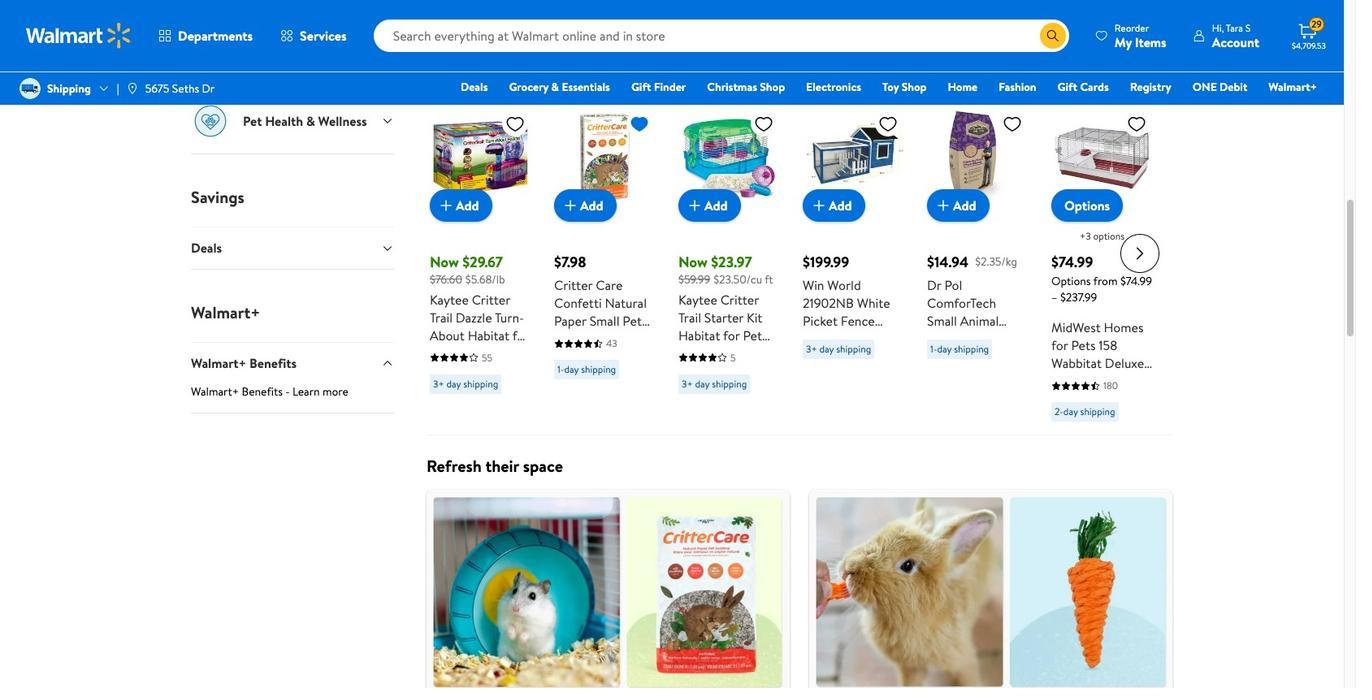 Task type: locate. For each thing, give the bounding box(es) containing it.
add to cart image for now $23.97
[[685, 196, 705, 216]]

2 list item from the left
[[800, 490, 1183, 689]]

rabbit inside the $199.99 win world 21902nb white picket fence rabbit hutch, blue
[[803, 330, 840, 348]]

1 horizontal spatial &
[[552, 79, 559, 95]]

turn-
[[495, 309, 524, 326]]

2 or from the left
[[679, 362, 691, 380]]

shop all link
[[1135, 49, 1173, 65]]

2 add to cart image from the left
[[561, 196, 580, 216]]

2 horizontal spatial seller
[[1080, 84, 1102, 98]]

animal
[[961, 312, 999, 330]]

next slide for product carousel list image
[[1121, 234, 1160, 273]]

comforts
[[493, 44, 561, 66]]

1 vertical spatial &
[[306, 112, 315, 130]]

add button for $29.67
[[430, 190, 492, 222]]

1 vertical spatial dr
[[928, 277, 942, 294]]

toy shop
[[883, 79, 927, 95]]

2 habitat from the left
[[679, 326, 721, 344]]

benefits down walmart+ benefits
[[242, 384, 283, 400]]

blue
[[803, 348, 828, 366]]

0 horizontal spatial l
[[622, 330, 629, 348]]

now left $23.97
[[679, 252, 708, 272]]

0 horizontal spatial best
[[561, 84, 580, 98]]

kaytee down $76.60
[[430, 291, 469, 309]]

2 best from the left
[[934, 84, 953, 98]]

walmart+ benefits - learn more
[[191, 384, 349, 400]]

add up $14.94
[[954, 197, 977, 215]]

2 horizontal spatial for
[[1052, 337, 1069, 355]]

add button for critter
[[554, 190, 617, 222]]

services
[[300, 27, 347, 45]]

now $29.67 $76.60 $5.68/lb kaytee critter trail dazzle turn- about habitat for pet mice, hamsters or gerbils
[[430, 252, 529, 398]]

0 horizontal spatial deal
[[437, 84, 456, 98]]

1 product group from the left
[[430, 75, 532, 429]]

rabbit down 21902nb
[[803, 330, 840, 348]]

win
[[803, 277, 825, 294]]

4 product group from the left
[[803, 75, 905, 429]]

3+ down picket
[[806, 342, 818, 356]]

care
[[596, 277, 623, 294]]

dr inside $14.94 $2.35/kg dr pol comfortech small animal bedding -14lb bag 1-day shipping
[[928, 277, 942, 294]]

1 horizontal spatial or
[[679, 362, 691, 380]]

0 horizontal spatial hamsters
[[430, 362, 484, 380]]

pet left mice,
[[430, 344, 449, 362]]

0 horizontal spatial deals
[[191, 239, 222, 257]]

add button up $14.94
[[928, 190, 990, 222]]

bedding
[[928, 330, 974, 348]]

2 add to cart image from the left
[[934, 196, 954, 216]]

0 horizontal spatial seller
[[582, 84, 605, 98]]

1 best from the left
[[561, 84, 580, 98]]

1 horizontal spatial for
[[724, 326, 740, 344]]

2-day shipping
[[1055, 405, 1116, 419]]

0 vertical spatial 1-
[[931, 342, 938, 356]]

options up "+3"
[[1065, 197, 1111, 215]]

pet
[[243, 112, 262, 130], [623, 312, 642, 330], [743, 326, 763, 344], [430, 344, 449, 362]]

0 vertical spatial -
[[977, 330, 982, 348]]

1 horizontal spatial kaytee
[[679, 291, 718, 309]]

3 add to cart image from the left
[[810, 196, 829, 216]]

for left pets
[[1052, 337, 1069, 355]]

benefits inside walmart+ benefits - learn more link
[[242, 384, 283, 400]]

hamsters down kit
[[725, 344, 779, 362]]

1 small from the left
[[590, 312, 620, 330]]

1-day shipping
[[558, 363, 616, 376]]

2 x from the left
[[1118, 408, 1125, 426]]

1 horizontal spatial add to cart image
[[561, 196, 580, 216]]

list
[[417, 490, 1183, 689]]

add to cart image up $59.99 at the top
[[685, 196, 705, 216]]

best right grocery
[[561, 84, 580, 98]]

gift left finder
[[632, 79, 652, 95]]

1 habitat from the left
[[468, 326, 510, 344]]

1 horizontal spatial best
[[934, 84, 953, 98]]

&
[[552, 79, 559, 95], [306, 112, 315, 130]]

1 now from the left
[[430, 252, 459, 272]]

or left mice
[[679, 362, 691, 380]]

critter down $23.50/cu
[[721, 291, 759, 309]]

0 horizontal spatial critter
[[472, 291, 511, 309]]

0 vertical spatial &
[[552, 79, 559, 95]]

now left the $29.67
[[430, 252, 459, 272]]

1 vertical spatial deals
[[191, 239, 222, 257]]

1 add button from the left
[[430, 190, 492, 222]]

l left 23.75 in the right bottom of the page
[[1052, 408, 1058, 426]]

shop up add to favorites list, kaytee critter trail starter kit habitat for pet gerbils, hamsters or mice "image"
[[760, 79, 785, 95]]

$2.35/kg
[[976, 254, 1018, 270]]

gift finder link
[[624, 78, 694, 96]]

benefits up walmart+ benefits - learn more
[[250, 354, 297, 372]]

add for critter
[[580, 197, 604, 215]]

seller for $7.98
[[582, 84, 605, 98]]

0 horizontal spatial &
[[306, 112, 315, 130]]

walmart+ up walmart+ benefits - learn more
[[191, 354, 246, 372]]

1-
[[931, 342, 938, 356], [558, 363, 565, 376]]

habitat up '55'
[[468, 326, 510, 344]]

add button
[[430, 190, 492, 222], [554, 190, 617, 222], [679, 190, 741, 222], [803, 190, 865, 222], [928, 190, 990, 222]]

1 horizontal spatial seller
[[955, 84, 978, 98]]

1 vertical spatial -
[[286, 384, 290, 400]]

2 product group from the left
[[554, 75, 656, 429]]

 image right |
[[126, 82, 139, 95]]

1 horizontal spatial add to cart image
[[934, 196, 954, 216]]

shop right toy
[[902, 79, 927, 95]]

small up 43
[[590, 312, 620, 330]]

1 horizontal spatial $74.99
[[1121, 273, 1153, 290]]

0 horizontal spatial 1-
[[558, 363, 565, 376]]

2 small from the left
[[928, 312, 958, 330]]

home
[[948, 79, 978, 95]]

3+ for now $23.97
[[682, 377, 693, 391]]

deals button
[[191, 227, 394, 269]]

now inside now $23.97 $59.99 $23.50/cu ft kaytee critter trail starter kit habitat for pet gerbils, hamsters or mice
[[679, 252, 708, 272]]

1 kaytee from the left
[[430, 291, 469, 309]]

add to cart image up $76.60
[[437, 196, 456, 216]]

1 horizontal spatial best seller
[[934, 84, 978, 98]]

0 horizontal spatial 3+
[[433, 377, 444, 391]]

21902nb
[[803, 294, 854, 312]]

walmart+ link
[[1262, 78, 1325, 96]]

1 horizontal spatial habitat
[[679, 326, 721, 344]]

0 horizontal spatial x
[[1062, 408, 1068, 426]]

deal for now $29.67
[[437, 84, 456, 98]]

1 gift from the left
[[632, 79, 652, 95]]

0 vertical spatial benefits
[[250, 354, 297, 372]]

best left cards
[[1058, 84, 1077, 98]]

l right 10
[[622, 330, 629, 348]]

2 gift from the left
[[1058, 79, 1078, 95]]

add button up $199.99
[[803, 190, 865, 222]]

add to cart image
[[437, 196, 456, 216], [561, 196, 580, 216], [810, 196, 829, 216]]

0 horizontal spatial kaytee
[[430, 291, 469, 309]]

best seller right toy shop on the top
[[934, 84, 978, 98]]

 image for 5675 seths dr
[[126, 82, 139, 95]]

3 product group from the left
[[679, 75, 780, 429]]

pet right 10
[[623, 312, 642, 330]]

day down mice,
[[447, 377, 461, 391]]

1 horizontal spatial l
[[1052, 408, 1058, 426]]

$74.99
[[1052, 252, 1094, 272], [1121, 273, 1153, 290]]

rabbit up the 2-
[[1052, 372, 1089, 390]]

paper
[[554, 312, 587, 330]]

1 seller from the left
[[582, 84, 605, 98]]

deals inside dropdown button
[[191, 239, 222, 257]]

habitat inside now $23.97 $59.99 $23.50/cu ft kaytee critter trail starter kit habitat for pet gerbils, hamsters or mice
[[679, 326, 721, 344]]

$74.99 down next slide for product carousel list icon
[[1121, 273, 1153, 290]]

1 vertical spatial benefits
[[242, 384, 283, 400]]

white
[[857, 294, 891, 312]]

grocery & essentials link
[[502, 78, 618, 96]]

0 horizontal spatial add to cart image
[[685, 196, 705, 216]]

3+ day shipping
[[806, 342, 872, 356], [433, 377, 499, 391], [682, 377, 747, 391]]

ft
[[765, 272, 774, 288]]

reorder my items
[[1115, 21, 1167, 51]]

midwest
[[1052, 319, 1101, 337]]

trail
[[430, 309, 453, 326], [679, 309, 702, 326]]

best for $7.98
[[561, 84, 580, 98]]

0 vertical spatial deals
[[461, 79, 488, 95]]

1 horizontal spatial 1-
[[931, 342, 938, 356]]

1 horizontal spatial gift
[[1058, 79, 1078, 95]]

1 horizontal spatial now
[[679, 252, 708, 272]]

$7.98 critter care confetti natural paper small pet bedding, 10 l
[[554, 252, 647, 348]]

0 horizontal spatial gift
[[632, 79, 652, 95]]

& right grocery
[[552, 79, 559, 95]]

0 horizontal spatial best seller
[[561, 84, 605, 98]]

1 or from the left
[[487, 362, 499, 380]]

habitat up mice
[[679, 326, 721, 344]]

0 horizontal spatial shop
[[760, 79, 785, 95]]

1- down bedding,
[[558, 363, 565, 376]]

0 vertical spatial $74.99
[[1052, 252, 1094, 272]]

dr pol comfortech small animal bedding -14lb bag image
[[928, 107, 1029, 209]]

add up $23.97
[[705, 197, 728, 215]]

3 best from the left
[[1058, 84, 1077, 98]]

day
[[820, 342, 834, 356], [938, 342, 952, 356], [565, 363, 579, 376], [447, 377, 461, 391], [695, 377, 710, 391], [1064, 405, 1079, 419]]

add button up the $29.67
[[430, 190, 492, 222]]

2 kaytee from the left
[[679, 291, 718, 309]]

add for $23.97
[[705, 197, 728, 215]]

for for $29.67
[[513, 326, 529, 344]]

10
[[607, 330, 619, 348]]

0 horizontal spatial trail
[[430, 309, 453, 326]]

add button up $7.98
[[554, 190, 617, 222]]

add to favorites list, kaytee critter trail dazzle turn-about habitat for pet mice, hamsters or gerbils image
[[506, 114, 525, 134]]

1 trail from the left
[[430, 309, 453, 326]]

small left animal
[[928, 312, 958, 330]]

finder
[[654, 79, 686, 95]]

 image
[[20, 78, 41, 99], [126, 82, 139, 95]]

seller
[[582, 84, 605, 98], [955, 84, 978, 98], [1080, 84, 1102, 98]]

for up 5
[[724, 326, 740, 344]]

3+ day shipping down picket
[[806, 342, 872, 356]]

3+ down about
[[433, 377, 444, 391]]

gift
[[632, 79, 652, 95], [1058, 79, 1078, 95]]

2 horizontal spatial add to cart image
[[810, 196, 829, 216]]

1 horizontal spatial  image
[[126, 82, 139, 95]]

deal left christmas
[[685, 84, 705, 98]]

2 now from the left
[[679, 252, 708, 272]]

deals link
[[454, 78, 495, 96]]

–
[[1052, 290, 1058, 306]]

2 horizontal spatial critter
[[721, 291, 759, 309]]

1 horizontal spatial dr
[[928, 277, 942, 294]]

0 horizontal spatial small
[[590, 312, 620, 330]]

- left learn
[[286, 384, 290, 400]]

best seller for $74.99
[[1058, 84, 1102, 98]]

3 add from the left
[[705, 197, 728, 215]]

1 horizontal spatial 3+
[[682, 377, 693, 391]]

2 horizontal spatial best seller
[[1058, 84, 1102, 98]]

pet inside now $29.67 $76.60 $5.68/lb kaytee critter trail dazzle turn- about habitat for pet mice, hamsters or gerbils
[[430, 344, 449, 362]]

$74.99 down "+3"
[[1052, 252, 1094, 272]]

5
[[731, 351, 736, 365]]

0 horizontal spatial for
[[513, 326, 529, 344]]

0 vertical spatial l
[[622, 330, 629, 348]]

electronics link
[[799, 78, 869, 96]]

deals down creature
[[461, 79, 488, 95]]

fashion link
[[992, 78, 1044, 96]]

0 horizontal spatial 3+ day shipping
[[433, 377, 499, 391]]

3+ for now $29.67
[[433, 377, 444, 391]]

shop all
[[1135, 49, 1173, 65]]

gift left cards
[[1058, 79, 1078, 95]]

best seller for $7.98
[[561, 84, 605, 98]]

2 add button from the left
[[554, 190, 617, 222]]

add up the $29.67
[[456, 197, 479, 215]]

toy shop link
[[876, 78, 934, 96]]

14lb
[[982, 330, 1004, 348]]

1 horizontal spatial hamsters
[[725, 344, 779, 362]]

add to favorites list, midwest homes for pets 158 wabbitat deluxe rabbit home, rabbit cage, 39.5 l x 23.75 w x 19.75 h inch, maroon/white image
[[1128, 114, 1147, 134]]

1 add to cart image from the left
[[685, 196, 705, 216]]

more
[[323, 384, 349, 400]]

2 deal from the left
[[685, 84, 705, 98]]

inch,
[[1095, 426, 1122, 444]]

now inside now $29.67 $76.60 $5.68/lb kaytee critter trail dazzle turn- about habitat for pet mice, hamsters or gerbils
[[430, 252, 459, 272]]

options left from
[[1052, 273, 1091, 290]]

benefits inside 'walmart+ benefits' dropdown button
[[250, 354, 297, 372]]

dr right seths
[[202, 80, 215, 97]]

add button up $23.97
[[679, 190, 741, 222]]

best seller down search icon
[[1058, 84, 1102, 98]]

walmart+ inside dropdown button
[[191, 354, 246, 372]]

add to cart image
[[685, 196, 705, 216], [934, 196, 954, 216]]

4 add from the left
[[829, 197, 852, 215]]

seller for $74.99
[[1080, 84, 1102, 98]]

0 horizontal spatial habitat
[[468, 326, 510, 344]]

2 add from the left
[[580, 197, 604, 215]]

1 deal from the left
[[437, 84, 456, 98]]

- right bedding
[[977, 330, 982, 348]]

3+ day shipping down 5
[[682, 377, 747, 391]]

1 horizontal spatial small
[[928, 312, 958, 330]]

0 horizontal spatial $74.99
[[1052, 252, 1094, 272]]

6 product group from the left
[[1052, 75, 1154, 462]]

1- down comfortech on the right of page
[[931, 342, 938, 356]]

1 horizontal spatial critter
[[554, 277, 593, 294]]

hamsters inside now $23.97 $59.99 $23.50/cu ft kaytee critter trail starter kit habitat for pet gerbils, hamsters or mice
[[725, 344, 779, 362]]

1 vertical spatial options
[[1052, 273, 1091, 290]]

dr
[[202, 80, 215, 97], [928, 277, 942, 294]]

walmart+ up walmart+ benefits
[[191, 301, 260, 323]]

1 horizontal spatial x
[[1118, 408, 1125, 426]]

add to cart image up $14.94
[[934, 196, 954, 216]]

deluxe
[[1106, 355, 1145, 372]]

electronics
[[807, 79, 862, 95]]

$59.99
[[679, 272, 711, 288]]

walmart+ for walmart+ link
[[1269, 79, 1318, 95]]

hamsters down about
[[430, 362, 484, 380]]

kaytee down $59.99 at the top
[[679, 291, 718, 309]]

for right dazzle
[[513, 326, 529, 344]]

critter inside now $29.67 $76.60 $5.68/lb kaytee critter trail dazzle turn- about habitat for pet mice, hamsters or gerbils
[[472, 291, 511, 309]]

add to cart image up $7.98
[[561, 196, 580, 216]]

or inside now $23.97 $59.99 $23.50/cu ft kaytee critter trail starter kit habitat for pet gerbils, hamsters or mice
[[679, 362, 691, 380]]

add to favorites list, win world 21902nb white picket fence rabbit hutch, blue image
[[879, 114, 898, 134]]

my
[[1115, 33, 1133, 51]]

trail left dazzle
[[430, 309, 453, 326]]

best seller right grocery
[[561, 84, 605, 98]]

kit
[[747, 309, 763, 326]]

3 best seller from the left
[[1058, 84, 1102, 98]]

add up $7.98
[[580, 197, 604, 215]]

0 vertical spatial options
[[1065, 197, 1111, 215]]

3 seller from the left
[[1080, 84, 1102, 98]]

for inside now $23.97 $59.99 $23.50/cu ft kaytee critter trail starter kit habitat for pet gerbils, hamsters or mice
[[724, 326, 740, 344]]

0 horizontal spatial or
[[487, 362, 499, 380]]

$14.94
[[928, 252, 969, 272]]

3+ day shipping down mice,
[[433, 377, 499, 391]]

best for $74.99
[[1058, 84, 1077, 98]]

or inside now $29.67 $76.60 $5.68/lb kaytee critter trail dazzle turn- about habitat for pet mice, hamsters or gerbils
[[487, 362, 499, 380]]

0 vertical spatial dr
[[202, 80, 215, 97]]

options link
[[1052, 190, 1124, 222]]

critter down $7.98
[[554, 277, 593, 294]]

$237.99
[[1061, 290, 1098, 306]]

1 horizontal spatial 3+ day shipping
[[682, 377, 747, 391]]

list item
[[417, 490, 800, 689], [800, 490, 1183, 689]]

deal
[[437, 84, 456, 98], [685, 84, 705, 98]]

x right w
[[1118, 408, 1125, 426]]

habitat inside now $29.67 $76.60 $5.68/lb kaytee critter trail dazzle turn- about habitat for pet mice, hamsters or gerbils
[[468, 326, 510, 344]]

2 trail from the left
[[679, 309, 702, 326]]

walmart+ down the $4,709.53
[[1269, 79, 1318, 95]]

1 add from the left
[[456, 197, 479, 215]]

5 product group from the left
[[928, 75, 1029, 429]]

5675
[[145, 80, 169, 97]]

or right mice,
[[487, 362, 499, 380]]

dr left pol
[[928, 277, 942, 294]]

pet right gerbils,
[[743, 326, 763, 344]]

& right health
[[306, 112, 315, 130]]

3+
[[806, 342, 818, 356], [433, 377, 444, 391], [682, 377, 693, 391]]

one debit link
[[1186, 78, 1256, 96]]

1 best seller from the left
[[561, 84, 605, 98]]

critter down $5.68/lb
[[472, 291, 511, 309]]

hamsters inside now $29.67 $76.60 $5.68/lb kaytee critter trail dazzle turn- about habitat for pet mice, hamsters or gerbils
[[430, 362, 484, 380]]

pets
[[1072, 337, 1096, 355]]

2 horizontal spatial best
[[1058, 84, 1077, 98]]

space
[[523, 455, 563, 477]]

walmart+ for walmart+ benefits
[[191, 354, 246, 372]]

day inside $14.94 $2.35/kg dr pol comfortech small animal bedding -14lb bag 1-day shipping
[[938, 342, 952, 356]]

best right toy shop on the top
[[934, 84, 953, 98]]

1 vertical spatial l
[[1052, 408, 1058, 426]]

options inside $74.99 options from $74.99 – $237.99
[[1052, 273, 1091, 290]]

1 add to cart image from the left
[[437, 196, 456, 216]]

trail left starter
[[679, 309, 702, 326]]

walmart+ down walmart+ benefits
[[191, 384, 239, 400]]

for inside now $29.67 $76.60 $5.68/lb kaytee critter trail dazzle turn- about habitat for pet mice, hamsters or gerbils
[[513, 326, 529, 344]]

deals down savings
[[191, 239, 222, 257]]

29
[[1312, 17, 1323, 31]]

$7.98
[[554, 252, 587, 272]]

kaytee critter trail dazzle turn-about habitat for pet mice, hamsters or gerbils image
[[430, 107, 532, 209]]

trail inside now $23.97 $59.99 $23.50/cu ft kaytee critter trail starter kit habitat for pet gerbils, hamsters or mice
[[679, 309, 702, 326]]

shop left all at the top right of page
[[1135, 49, 1160, 65]]

1 horizontal spatial shop
[[902, 79, 927, 95]]

0 horizontal spatial dr
[[202, 80, 215, 97]]

product group
[[430, 75, 532, 429], [554, 75, 656, 429], [679, 75, 780, 429], [803, 75, 905, 429], [928, 75, 1029, 429], [1052, 75, 1154, 462]]

3+ left mice
[[682, 377, 693, 391]]

x left 23.75 in the right bottom of the page
[[1062, 408, 1068, 426]]

1 horizontal spatial deal
[[685, 84, 705, 98]]

l inside 'midwest homes for pets 158 wabbitat deluxe rabbit home, rabbit cage, 39.5 l x 23.75 w x 19.75 h inch, maroon/white'
[[1052, 408, 1058, 426]]

hutch,
[[843, 330, 881, 348]]

fence
[[841, 312, 875, 330]]

home,
[[1092, 372, 1129, 390]]

pet left health
[[243, 112, 262, 130]]

3 add button from the left
[[679, 190, 741, 222]]

options inside options link
[[1065, 197, 1111, 215]]

0 horizontal spatial now
[[430, 252, 459, 272]]

1 horizontal spatial trail
[[679, 309, 702, 326]]

rabbit for midwest
[[1052, 372, 1089, 390]]

christmas shop link
[[700, 78, 793, 96]]

product group containing $74.99
[[1052, 75, 1154, 462]]

1 horizontal spatial -
[[977, 330, 982, 348]]

shipping
[[837, 342, 872, 356], [955, 342, 990, 356], [581, 363, 616, 376], [464, 377, 499, 391], [712, 377, 747, 391], [1081, 405, 1116, 419]]

1- inside $14.94 $2.35/kg dr pol comfortech small animal bedding -14lb bag 1-day shipping
[[931, 342, 938, 356]]

 image left shipping
[[20, 78, 41, 99]]

day left 14lb
[[938, 342, 952, 356]]

benefits for walmart+ benefits - learn more
[[242, 384, 283, 400]]

0 horizontal spatial add to cart image
[[437, 196, 456, 216]]

1 vertical spatial $74.99
[[1121, 273, 1153, 290]]

add to cart image up $199.99
[[810, 196, 829, 216]]

0 horizontal spatial  image
[[20, 78, 41, 99]]

add up $199.99
[[829, 197, 852, 215]]

deal down creature
[[437, 84, 456, 98]]

1 horizontal spatial deals
[[461, 79, 488, 95]]



Task type: vqa. For each thing, say whether or not it's contained in the screenshot.
the Cyber Deals link
no



Task type: describe. For each thing, give the bounding box(es) containing it.
product group containing now $29.67
[[430, 75, 532, 429]]

2 horizontal spatial 3+
[[806, 342, 818, 356]]

kaytee critter trail starter kit habitat for pet gerbils, hamsters or mice image
[[679, 107, 780, 209]]

kaytee inside now $29.67 $76.60 $5.68/lb kaytee critter trail dazzle turn- about habitat for pet mice, hamsters or gerbils
[[430, 291, 469, 309]]

now $23.97 $59.99 $23.50/cu ft kaytee critter trail starter kit habitat for pet gerbils, hamsters or mice
[[679, 252, 779, 380]]

day down bedding,
[[565, 363, 579, 376]]

for inside 'midwest homes for pets 158 wabbitat deluxe rabbit home, rabbit cage, 39.5 l x 23.75 w x 19.75 h inch, maroon/white'
[[1052, 337, 1069, 355]]

$4,709.53
[[1293, 40, 1327, 51]]

5 add button from the left
[[928, 190, 990, 222]]

add to favorites list, dr pol comfortech small animal bedding -14lb bag image
[[1003, 114, 1023, 134]]

2 seller from the left
[[955, 84, 978, 98]]

account
[[1213, 33, 1260, 51]]

2 horizontal spatial shop
[[1135, 49, 1160, 65]]

reorder
[[1115, 21, 1150, 35]]

pet health & wellness button
[[191, 88, 394, 154]]

l inside $7.98 critter care confetti natural paper small pet bedding, 10 l
[[622, 330, 629, 348]]

gift cards
[[1058, 79, 1109, 95]]

product group containing $14.94
[[928, 75, 1029, 429]]

$199.99 win world 21902nb white picket fence rabbit hutch, blue
[[803, 252, 891, 366]]

critter inside $7.98 critter care confetti natural paper small pet bedding, 10 l
[[554, 277, 593, 294]]

3+ day shipping for now $29.67
[[433, 377, 499, 391]]

small inside $14.94 $2.35/kg dr pol comfortech small animal bedding -14lb bag 1-day shipping
[[928, 312, 958, 330]]

pet inside $7.98 critter care confetti natural paper small pet bedding, 10 l
[[623, 312, 642, 330]]

mice,
[[452, 344, 483, 362]]

win world 21902nb white picket fence rabbit hutch, blue image
[[803, 107, 905, 209]]

seths
[[172, 80, 199, 97]]

s
[[1246, 21, 1251, 35]]

dr for 5675
[[202, 80, 215, 97]]

product group containing now $23.97
[[679, 75, 780, 429]]

1 vertical spatial 1-
[[558, 363, 565, 376]]

add button for $23.97
[[679, 190, 741, 222]]

walmart+ for walmart+ benefits - learn more
[[191, 384, 239, 400]]

hamsters for $23.97
[[725, 344, 779, 362]]

2 horizontal spatial 3+ day shipping
[[806, 342, 872, 356]]

registry link
[[1123, 78, 1179, 96]]

registry
[[1131, 79, 1172, 95]]

5675 seths dr
[[145, 80, 215, 97]]

1 list item from the left
[[417, 490, 800, 689]]

add for $29.67
[[456, 197, 479, 215]]

& inside dropdown button
[[306, 112, 315, 130]]

pet inside pet health & wellness dropdown button
[[243, 112, 262, 130]]

1 x from the left
[[1062, 408, 1068, 426]]

kaytee inside now $23.97 $59.99 $23.50/cu ft kaytee critter trail starter kit habitat for pet gerbils, hamsters or mice
[[679, 291, 718, 309]]

cards
[[1081, 79, 1109, 95]]

health
[[265, 112, 303, 130]]

dr for $14.94
[[928, 277, 942, 294]]

w
[[1104, 408, 1115, 426]]

walmart image
[[26, 23, 132, 49]]

learn
[[293, 384, 320, 400]]

tara
[[1227, 21, 1244, 35]]

grocery
[[509, 79, 549, 95]]

services button
[[267, 16, 361, 55]]

$23.97
[[711, 252, 753, 272]]

natural
[[605, 294, 647, 312]]

critter inside now $23.97 $59.99 $23.50/cu ft kaytee critter trail starter kit habitat for pet gerbils, hamsters or mice
[[721, 291, 759, 309]]

bag
[[1007, 330, 1028, 348]]

walmart+ benefits
[[191, 354, 297, 372]]

+3 options
[[1080, 229, 1125, 243]]

maroon/white
[[1052, 444, 1134, 462]]

now for now $23.97
[[679, 252, 708, 272]]

3+ day shipping for now $23.97
[[682, 377, 747, 391]]

2 best seller from the left
[[934, 84, 978, 98]]

add to favorites list, kaytee critter trail starter kit habitat for pet gerbils, hamsters or mice image
[[754, 114, 774, 134]]

or for now $23.97
[[679, 362, 691, 380]]

Search search field
[[374, 20, 1070, 52]]

homes
[[1104, 319, 1144, 337]]

5 add from the left
[[954, 197, 977, 215]]

4 add button from the left
[[803, 190, 865, 222]]

departments button
[[145, 16, 267, 55]]

home link
[[941, 78, 985, 96]]

0 horizontal spatial -
[[286, 384, 290, 400]]

refresh their space
[[427, 455, 563, 477]]

h
[[1082, 426, 1092, 444]]

rabbit up 19.75
[[1052, 390, 1089, 408]]

rabbit for $199.99
[[803, 330, 840, 348]]

starter
[[705, 309, 744, 326]]

deal for now $23.97
[[685, 84, 705, 98]]

christmas
[[708, 79, 758, 95]]

 image for shipping
[[20, 78, 41, 99]]

critter care confetti natural paper small pet bedding, 10 l image
[[554, 107, 656, 209]]

search icon image
[[1047, 29, 1060, 42]]

gift for gift cards
[[1058, 79, 1078, 95]]

19.75
[[1052, 426, 1079, 444]]

Walmart Site-Wide search field
[[374, 20, 1070, 52]]

grocery & essentials
[[509, 79, 610, 95]]

39.5
[[1127, 390, 1150, 408]]

small inside $7.98 critter care confetti natural paper small pet bedding, 10 l
[[590, 312, 620, 330]]

one
[[1193, 79, 1218, 95]]

options
[[1094, 229, 1125, 243]]

gift for gift finder
[[632, 79, 652, 95]]

$29.67
[[463, 252, 503, 272]]

gift finder
[[632, 79, 686, 95]]

2-
[[1055, 405, 1064, 419]]

fashion
[[999, 79, 1037, 95]]

hamsters for $29.67
[[430, 362, 484, 380]]

$23.50/cu
[[714, 272, 763, 288]]

or for now $29.67
[[487, 362, 499, 380]]

add to cart image for now
[[437, 196, 456, 216]]

day down gerbils,
[[695, 377, 710, 391]]

savings
[[191, 186, 245, 208]]

comfortech
[[928, 294, 997, 312]]

23.75
[[1071, 408, 1101, 426]]

habitat for $29.67
[[468, 326, 510, 344]]

- inside $14.94 $2.35/kg dr pol comfortech small animal bedding -14lb bag 1-day shipping
[[977, 330, 982, 348]]

|
[[117, 80, 119, 97]]

now for now $29.67
[[430, 252, 459, 272]]

shop for christmas shop
[[760, 79, 785, 95]]

$76.60
[[430, 272, 462, 288]]

+3
[[1080, 229, 1091, 243]]

gift cards link
[[1051, 78, 1117, 96]]

pet inside now $23.97 $59.99 $23.50/cu ft kaytee critter trail starter kit habitat for pet gerbils, hamsters or mice
[[743, 326, 763, 344]]

walmart+ benefits button
[[191, 342, 394, 384]]

180
[[1104, 379, 1119, 393]]

add to cart image for $14.94
[[934, 196, 954, 216]]

benefits for walmart+ benefits
[[250, 354, 297, 372]]

158
[[1099, 337, 1118, 355]]

midwest homes for pets 158 wabbitat deluxe rabbit home, rabbit cage, 39.5 l x 23.75 w x 19.75 h inch, maroon/white image
[[1052, 107, 1154, 209]]

day up 19.75
[[1064, 405, 1079, 419]]

from
[[1094, 273, 1118, 290]]

dazzle
[[456, 309, 492, 326]]

day down picket
[[820, 342, 834, 356]]

add to cart image for $7.98
[[561, 196, 580, 216]]

for for $23.97
[[724, 326, 740, 344]]

shop for toy shop
[[902, 79, 927, 95]]

shipping inside $14.94 $2.35/kg dr pol comfortech small animal bedding -14lb bag 1-day shipping
[[955, 342, 990, 356]]

items
[[1136, 33, 1167, 51]]

$74.99 options from $74.99 – $237.99
[[1052, 252, 1153, 306]]

hi, tara s account
[[1213, 21, 1260, 51]]

habitat for $23.97
[[679, 326, 721, 344]]

walmart+ benefits - learn more link
[[191, 384, 394, 413]]

wabbitat
[[1052, 355, 1102, 372]]

bedding,
[[554, 330, 604, 348]]

departments
[[178, 27, 253, 45]]

creature
[[427, 44, 489, 66]]

product group containing $199.99
[[803, 75, 905, 429]]

$199.99
[[803, 252, 850, 272]]

mice
[[694, 362, 721, 380]]

product group containing $7.98
[[554, 75, 656, 429]]

remove from favorites list, critter care confetti natural paper small pet bedding, 10 l image
[[630, 114, 650, 134]]

trail inside now $29.67 $76.60 $5.68/lb kaytee critter trail dazzle turn- about habitat for pet mice, hamsters or gerbils
[[430, 309, 453, 326]]

debit
[[1220, 79, 1248, 95]]



